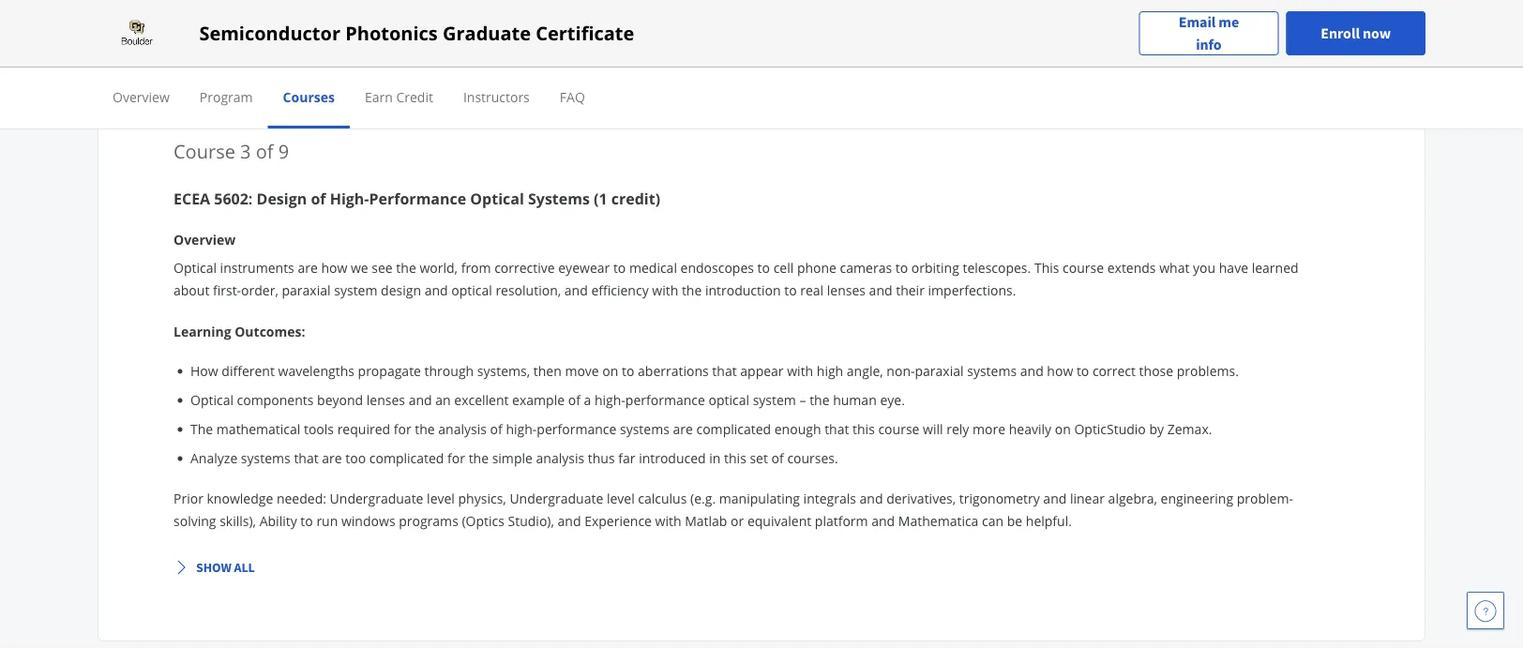 Task type: locate. For each thing, give the bounding box(es) containing it.
different
[[222, 362, 275, 380]]

introduced
[[639, 449, 706, 467]]

0 vertical spatial lenses
[[827, 281, 866, 299]]

on inside list item
[[1055, 420, 1071, 438]]

this right in
[[724, 449, 746, 467]]

are right instruments
[[298, 258, 318, 276]]

certificate
[[536, 20, 634, 46]]

systems inside "list item"
[[967, 362, 1017, 380]]

1 horizontal spatial are
[[322, 449, 342, 467]]

0 vertical spatial overview
[[113, 88, 170, 106]]

2 vertical spatial with
[[655, 512, 681, 529]]

1 vertical spatial that
[[825, 420, 849, 438]]

semiconductor
[[199, 20, 340, 46]]

are inside optical instruments are how we see the world, from corrective eyewear to medical endoscopes to cell phone cameras to orbiting telescopes. this course extends what you have learned about first-order, paraxial system design and optical resolution, and efficiency with the introduction to real lenses and their imperfections.
[[298, 258, 318, 276]]

1 horizontal spatial systems
[[620, 420, 670, 438]]

optical inside list item
[[190, 391, 233, 409]]

high- right a
[[595, 391, 625, 409]]

systems inside list item
[[620, 420, 670, 438]]

how
[[321, 258, 347, 276], [1047, 362, 1073, 380]]

1 horizontal spatial high-
[[595, 391, 625, 409]]

complicated up in
[[696, 420, 771, 438]]

1 vertical spatial how
[[1047, 362, 1073, 380]]

optical
[[451, 281, 492, 299], [709, 391, 749, 409]]

course right this
[[1063, 258, 1104, 276]]

we
[[351, 258, 368, 276]]

that down human
[[825, 420, 849, 438]]

corrective
[[494, 258, 555, 276]]

1 vertical spatial system
[[753, 391, 796, 409]]

1 vertical spatial on
[[1055, 420, 1071, 438]]

knowledge
[[207, 489, 273, 507]]

for inside list item
[[394, 420, 411, 438]]

1 horizontal spatial complicated
[[696, 420, 771, 438]]

system
[[334, 281, 377, 299], [753, 391, 796, 409]]

0 vertical spatial are
[[298, 258, 318, 276]]

overview
[[113, 88, 170, 106], [174, 230, 236, 248]]

optical down how different wavelengths propagate through systems, then move on to aberrations that appear with high angle, non-paraxial systems and how to correct those problems.
[[709, 391, 749, 409]]

1 vertical spatial course
[[878, 420, 919, 438]]

0 vertical spatial complicated
[[696, 420, 771, 438]]

email me info button
[[1139, 11, 1279, 56]]

analysis left 'thus'
[[536, 449, 584, 467]]

1 horizontal spatial paraxial
[[915, 362, 964, 380]]

systems up more
[[967, 362, 1017, 380]]

0 vertical spatial this
[[853, 420, 875, 438]]

prior
[[174, 489, 203, 507]]

info
[[1196, 35, 1222, 54]]

2 horizontal spatial systems
[[967, 362, 1017, 380]]

0 horizontal spatial that
[[294, 449, 319, 467]]

0 horizontal spatial level
[[427, 489, 455, 507]]

0 horizontal spatial system
[[334, 281, 377, 299]]

2 level from the left
[[607, 489, 635, 507]]

0 horizontal spatial systems
[[241, 449, 291, 467]]

0 vertical spatial system
[[334, 281, 377, 299]]

what
[[1159, 258, 1190, 276]]

1 vertical spatial lenses
[[367, 391, 405, 409]]

1 horizontal spatial this
[[853, 420, 875, 438]]

complicated
[[696, 420, 771, 438], [369, 449, 444, 467]]

those
[[1139, 362, 1173, 380]]

are up introduced
[[673, 420, 693, 438]]

undergraduate up studio),
[[510, 489, 603, 507]]

propagate
[[358, 362, 421, 380]]

1 horizontal spatial course
[[1063, 258, 1104, 276]]

1 vertical spatial with
[[787, 362, 813, 380]]

for up 'physics,'
[[447, 449, 465, 467]]

high- up analyze systems that are too complicated for the simple analysis thus far introduced in this set of courses.
[[506, 420, 537, 438]]

1 vertical spatial for
[[447, 449, 465, 467]]

and inside "list item"
[[1020, 362, 1044, 380]]

0 horizontal spatial complicated
[[369, 449, 444, 467]]

and right studio),
[[558, 512, 581, 529]]

show
[[196, 559, 231, 576]]

0 vertical spatial performance
[[625, 391, 705, 409]]

physics,
[[458, 489, 506, 507]]

an
[[435, 391, 451, 409]]

how different wavelengths propagate through systems, then move on to aberrations that appear with high angle, non-paraxial systems and how to correct those problems.
[[190, 362, 1239, 380]]

1 horizontal spatial level
[[607, 489, 635, 507]]

of right 3
[[256, 138, 273, 164]]

university of colorado boulder image
[[98, 18, 177, 48]]

1 horizontal spatial how
[[1047, 362, 1073, 380]]

that down tools
[[294, 449, 319, 467]]

2 vertical spatial optical
[[190, 391, 233, 409]]

endoscopes
[[680, 258, 754, 276]]

analysis down excellent
[[438, 420, 487, 438]]

how left we
[[321, 258, 347, 276]]

introduction
[[705, 281, 781, 299]]

integrals
[[803, 489, 856, 507]]

from
[[461, 258, 491, 276]]

overview inside "certificate menu" element
[[113, 88, 170, 106]]

performance down aberrations at the bottom left of the page
[[625, 391, 705, 409]]

instructors
[[463, 88, 530, 106]]

non-
[[887, 362, 915, 380]]

0 horizontal spatial course
[[878, 420, 919, 438]]

optical components beyond lenses and an excellent example of a high-performance optical system – the human eye.
[[190, 391, 905, 409]]

course inside list item
[[878, 420, 919, 438]]

this down human
[[853, 420, 875, 438]]

level up programs on the bottom of the page
[[427, 489, 455, 507]]

to left run
[[300, 512, 313, 529]]

0 horizontal spatial paraxial
[[282, 281, 331, 299]]

optical down from
[[451, 281, 492, 299]]

by
[[1149, 420, 1164, 438]]

1 horizontal spatial optical
[[709, 391, 749, 409]]

2 horizontal spatial are
[[673, 420, 693, 438]]

system inside optical instruments are how we see the world, from corrective eyewear to medical endoscopes to cell phone cameras to orbiting telescopes. this course extends what you have learned about first-order, paraxial system design and optical resolution, and efficiency with the introduction to real lenses and their imperfections.
[[334, 281, 377, 299]]

efficiency
[[591, 281, 649, 299]]

0 horizontal spatial how
[[321, 258, 347, 276]]

list
[[181, 361, 1316, 468]]

for
[[394, 420, 411, 438], [447, 449, 465, 467]]

5602:
[[214, 189, 253, 209]]

rely
[[946, 420, 969, 438]]

the mathematical tools required for the analysis of high-performance systems are complicated enough that this course will rely more heavily on opticstudio by zemax. list item
[[190, 419, 1316, 439]]

with down calculus
[[655, 512, 681, 529]]

0 vertical spatial on
[[602, 362, 618, 380]]

overview down university of colorado boulder image
[[113, 88, 170, 106]]

0 horizontal spatial optical
[[451, 281, 492, 299]]

on inside "list item"
[[602, 362, 618, 380]]

–
[[800, 391, 806, 409]]

the left simple
[[469, 449, 489, 467]]

ability
[[259, 512, 297, 529]]

1 vertical spatial optical
[[174, 258, 217, 276]]

courses link
[[283, 88, 335, 106]]

system down we
[[334, 281, 377, 299]]

0 vertical spatial course
[[1063, 258, 1104, 276]]

1 horizontal spatial on
[[1055, 420, 1071, 438]]

systems down mathematical at left
[[241, 449, 291, 467]]

1 vertical spatial complicated
[[369, 449, 444, 467]]

analysis inside list item
[[536, 449, 584, 467]]

design
[[381, 281, 421, 299]]

paraxial inside optical instruments are how we see the world, from corrective eyewear to medical endoscopes to cell phone cameras to orbiting telescopes. this course extends what you have learned about first-order, paraxial system design and optical resolution, and efficiency with the introduction to real lenses and their imperfections.
[[282, 281, 331, 299]]

faq link
[[560, 88, 585, 106]]

optical inside optical instruments are how we see the world, from corrective eyewear to medical endoscopes to cell phone cameras to orbiting telescopes. this course extends what you have learned about first-order, paraxial system design and optical resolution, and efficiency with the introduction to real lenses and their imperfections.
[[174, 258, 217, 276]]

with down medical
[[652, 281, 678, 299]]

optical left 'systems'
[[470, 189, 524, 209]]

2 vertical spatial are
[[322, 449, 342, 467]]

how left correct
[[1047, 362, 1073, 380]]

solving
[[174, 512, 216, 529]]

have
[[1219, 258, 1248, 276]]

and up heavily
[[1020, 362, 1044, 380]]

1 vertical spatial analysis
[[536, 449, 584, 467]]

lenses inside list item
[[367, 391, 405, 409]]

program
[[200, 88, 253, 106]]

the up design
[[396, 258, 416, 276]]

0 horizontal spatial lenses
[[367, 391, 405, 409]]

program link
[[200, 88, 253, 106]]

and right platform
[[871, 512, 895, 529]]

and
[[425, 281, 448, 299], [564, 281, 588, 299], [869, 281, 892, 299], [1020, 362, 1044, 380], [409, 391, 432, 409], [860, 489, 883, 507], [1043, 489, 1067, 507], [558, 512, 581, 529], [871, 512, 895, 529]]

1 horizontal spatial performance
[[625, 391, 705, 409]]

tools
[[304, 420, 334, 438]]

lenses inside optical instruments are how we see the world, from corrective eyewear to medical endoscopes to cell phone cameras to orbiting telescopes. this course extends what you have learned about first-order, paraxial system design and optical resolution, and efficiency with the introduction to real lenses and their imperfections.
[[827, 281, 866, 299]]

analyze systems that are too complicated for the simple analysis thus far introduced in this set of courses.
[[190, 449, 838, 467]]

learning
[[174, 322, 231, 340]]

2 vertical spatial systems
[[241, 449, 291, 467]]

the
[[190, 420, 213, 438]]

system left –
[[753, 391, 796, 409]]

2 vertical spatial that
[[294, 449, 319, 467]]

0 horizontal spatial analysis
[[438, 420, 487, 438]]

level up experience
[[607, 489, 635, 507]]

of left high-
[[311, 189, 326, 209]]

extends
[[1107, 258, 1156, 276]]

on right heavily
[[1055, 420, 1071, 438]]

0 vertical spatial analysis
[[438, 420, 487, 438]]

0 horizontal spatial performance
[[537, 420, 616, 438]]

simple
[[492, 449, 533, 467]]

run
[[316, 512, 338, 529]]

to inside prior knowledge needed: undergraduate level physics, undergraduate level calculus (e.g. manipulating integrals and derivatives, trigonometry and linear algebra, engineering problem- solving skills), ability to run windows programs (optics studio), and experience with matlab or equivalent platform and mathematica can be helpful.
[[300, 512, 313, 529]]

2 undergraduate from the left
[[510, 489, 603, 507]]

0 vertical spatial that
[[712, 362, 737, 380]]

0 horizontal spatial for
[[394, 420, 411, 438]]

this
[[853, 420, 875, 438], [724, 449, 746, 467]]

how different wavelengths propagate through systems, then move on to aberrations that appear with high angle, non-paraxial systems and how to correct those problems. list item
[[190, 361, 1316, 381]]

with up –
[[787, 362, 813, 380]]

course inside optical instruments are how we see the world, from corrective eyewear to medical endoscopes to cell phone cameras to orbiting telescopes. this course extends what you have learned about first-order, paraxial system design and optical resolution, and efficiency with the introduction to real lenses and their imperfections.
[[1063, 258, 1104, 276]]

the right –
[[809, 391, 830, 409]]

to
[[613, 258, 626, 276], [757, 258, 770, 276], [895, 258, 908, 276], [784, 281, 797, 299], [622, 362, 634, 380], [1077, 362, 1089, 380], [300, 512, 313, 529]]

cell
[[773, 258, 794, 276]]

on
[[602, 362, 618, 380], [1055, 420, 1071, 438]]

for right the required
[[394, 420, 411, 438]]

ecea
[[174, 189, 210, 209]]

outcomes:
[[235, 322, 305, 340]]

paraxial inside "list item"
[[915, 362, 964, 380]]

that left the appear
[[712, 362, 737, 380]]

required
[[337, 420, 390, 438]]

0 vertical spatial systems
[[967, 362, 1017, 380]]

algebra,
[[1108, 489, 1157, 507]]

lenses down "cameras"
[[827, 281, 866, 299]]

and left "an"
[[409, 391, 432, 409]]

1 horizontal spatial that
[[712, 362, 737, 380]]

on right 'move'
[[602, 362, 618, 380]]

0 vertical spatial optical
[[451, 281, 492, 299]]

1 vertical spatial overview
[[174, 230, 236, 248]]

to up the efficiency
[[613, 258, 626, 276]]

me
[[1219, 13, 1239, 31]]

and up platform
[[860, 489, 883, 507]]

complicated right "too"
[[369, 449, 444, 467]]

1 level from the left
[[427, 489, 455, 507]]

1 horizontal spatial undergraduate
[[510, 489, 603, 507]]

1 horizontal spatial for
[[447, 449, 465, 467]]

the
[[396, 258, 416, 276], [682, 281, 702, 299], [809, 391, 830, 409], [415, 420, 435, 438], [469, 449, 489, 467]]

high-
[[595, 391, 625, 409], [506, 420, 537, 438]]

1 vertical spatial are
[[673, 420, 693, 438]]

performance
[[369, 189, 466, 209]]

with inside "list item"
[[787, 362, 813, 380]]

enough
[[774, 420, 821, 438]]

0 horizontal spatial undergraduate
[[330, 489, 423, 507]]

of right the 'set' at bottom
[[771, 449, 784, 467]]

overview down ecea
[[174, 230, 236, 248]]

0 vertical spatial with
[[652, 281, 678, 299]]

1 horizontal spatial lenses
[[827, 281, 866, 299]]

course down eye.
[[878, 420, 919, 438]]

1 vertical spatial optical
[[709, 391, 749, 409]]

paraxial
[[282, 281, 331, 299], [915, 362, 964, 380]]

0 horizontal spatial overview
[[113, 88, 170, 106]]

0 horizontal spatial on
[[602, 362, 618, 380]]

skills),
[[220, 512, 256, 529]]

0 vertical spatial for
[[394, 420, 411, 438]]

1 vertical spatial high-
[[506, 420, 537, 438]]

optical down how
[[190, 391, 233, 409]]

components
[[237, 391, 314, 409]]

optical
[[470, 189, 524, 209], [174, 258, 217, 276], [190, 391, 233, 409]]

0 horizontal spatial this
[[724, 449, 746, 467]]

1 horizontal spatial analysis
[[536, 449, 584, 467]]

with inside prior knowledge needed: undergraduate level physics, undergraduate level calculus (e.g. manipulating integrals and derivatives, trigonometry and linear algebra, engineering problem- solving skills), ability to run windows programs (optics studio), and experience with matlab or equivalent platform and mathematica can be helpful.
[[655, 512, 681, 529]]

performance
[[625, 391, 705, 409], [537, 420, 616, 438]]

0 vertical spatial high-
[[595, 391, 625, 409]]

manipulating
[[719, 489, 800, 507]]

1 vertical spatial systems
[[620, 420, 670, 438]]

0 vertical spatial how
[[321, 258, 347, 276]]

with
[[652, 281, 678, 299], [787, 362, 813, 380], [655, 512, 681, 529]]

performance down a
[[537, 420, 616, 438]]

paraxial up 'will'
[[915, 362, 964, 380]]

1 vertical spatial paraxial
[[915, 362, 964, 380]]

are inside analyze systems that are too complicated for the simple analysis thus far introduced in this set of courses. list item
[[322, 449, 342, 467]]

lenses down propagate
[[367, 391, 405, 409]]

undergraduate up windows
[[330, 489, 423, 507]]

paraxial right order,
[[282, 281, 331, 299]]

1 undergraduate from the left
[[330, 489, 423, 507]]

complicated inside analyze systems that are too complicated for the simple analysis thus far introduced in this set of courses. list item
[[369, 449, 444, 467]]

0 vertical spatial paraxial
[[282, 281, 331, 299]]

1 vertical spatial this
[[724, 449, 746, 467]]

of inside list item
[[771, 449, 784, 467]]

2 horizontal spatial that
[[825, 420, 849, 438]]

medical
[[629, 258, 677, 276]]

optical up the 'about'
[[174, 258, 217, 276]]

1 horizontal spatial system
[[753, 391, 796, 409]]

systems up far
[[620, 420, 670, 438]]

are left "too"
[[322, 449, 342, 467]]

show all button
[[166, 551, 262, 584]]

semiconductor photonics graduate certificate
[[199, 20, 634, 46]]

optical inside list item
[[709, 391, 749, 409]]

0 horizontal spatial are
[[298, 258, 318, 276]]



Task type: describe. For each thing, give the bounding box(es) containing it.
order,
[[241, 281, 278, 299]]

about
[[174, 281, 209, 299]]

human
[[833, 391, 877, 409]]

beyond
[[317, 391, 363, 409]]

for inside list item
[[447, 449, 465, 467]]

analyze
[[190, 449, 238, 467]]

are inside "the mathematical tools required for the analysis of high-performance systems are complicated enough that this course will rely more heavily on opticstudio by zemax." list item
[[673, 420, 693, 438]]

calculus
[[638, 489, 687, 507]]

telescopes.
[[963, 258, 1031, 276]]

with inside optical instruments are how we see the world, from corrective eyewear to medical endoscopes to cell phone cameras to orbiting telescopes. this course extends what you have learned about first-order, paraxial system design and optical resolution, and efficiency with the introduction to real lenses and their imperfections.
[[652, 281, 678, 299]]

high-
[[330, 189, 369, 209]]

the right the required
[[415, 420, 435, 438]]

learning outcomes:
[[174, 322, 305, 340]]

to left cell
[[757, 258, 770, 276]]

and down 'world,'
[[425, 281, 448, 299]]

that inside how different wavelengths propagate through systems, then move on to aberrations that appear with high angle, non-paraxial systems and how to correct those problems. "list item"
[[712, 362, 737, 380]]

enroll
[[1321, 24, 1360, 43]]

and down "cameras"
[[869, 281, 892, 299]]

how inside "list item"
[[1047, 362, 1073, 380]]

see
[[372, 258, 393, 276]]

or
[[731, 512, 744, 529]]

optical for components
[[190, 391, 233, 409]]

set
[[750, 449, 768, 467]]

learned
[[1252, 258, 1299, 276]]

problems.
[[1177, 362, 1239, 380]]

this inside list item
[[724, 449, 746, 467]]

move
[[565, 362, 599, 380]]

high
[[817, 362, 843, 380]]

through
[[424, 362, 474, 380]]

analysis inside list item
[[438, 420, 487, 438]]

credit
[[396, 88, 433, 106]]

earn
[[365, 88, 393, 106]]

optical inside optical instruments are how we see the world, from corrective eyewear to medical endoscopes to cell phone cameras to orbiting telescopes. this course extends what you have learned about first-order, paraxial system design and optical resolution, and efficiency with the introduction to real lenses and their imperfections.
[[451, 281, 492, 299]]

how inside optical instruments are how we see the world, from corrective eyewear to medical endoscopes to cell phone cameras to orbiting telescopes. this course extends what you have learned about first-order, paraxial system design and optical resolution, and efficiency with the introduction to real lenses and their imperfections.
[[321, 258, 347, 276]]

in
[[709, 449, 721, 467]]

courses
[[283, 88, 335, 106]]

more
[[973, 420, 1005, 438]]

enroll now button
[[1286, 11, 1426, 55]]

graduate
[[443, 20, 531, 46]]

eye.
[[880, 391, 905, 409]]

will
[[923, 420, 943, 438]]

the down endoscopes
[[682, 281, 702, 299]]

list containing how different wavelengths propagate through systems, then move on to aberrations that appear with high angle, non-paraxial systems and how to correct those problems.
[[181, 361, 1316, 468]]

enroll now
[[1321, 24, 1391, 43]]

thus
[[588, 449, 615, 467]]

instruments
[[220, 258, 294, 276]]

0 vertical spatial optical
[[470, 189, 524, 209]]

trigonometry
[[959, 489, 1040, 507]]

that inside "the mathematical tools required for the analysis of high-performance systems are complicated enough that this course will rely more heavily on opticstudio by zemax." list item
[[825, 420, 849, 438]]

example
[[512, 391, 565, 409]]

you
[[1193, 258, 1216, 276]]

of left a
[[568, 391, 580, 409]]

optical components beyond lenses and an excellent example of a high-performance optical system – the human eye. list item
[[190, 390, 1316, 410]]

(1
[[594, 189, 607, 209]]

their
[[896, 281, 925, 299]]

studio),
[[508, 512, 554, 529]]

this inside list item
[[853, 420, 875, 438]]

complicated inside "the mathematical tools required for the analysis of high-performance systems are complicated enough that this course will rely more heavily on opticstudio by zemax." list item
[[696, 420, 771, 438]]

excellent
[[454, 391, 509, 409]]

this
[[1034, 258, 1059, 276]]

design
[[257, 189, 307, 209]]

analyze systems that are too complicated for the simple analysis thus far introduced in this set of courses. list item
[[190, 448, 1316, 468]]

how
[[190, 362, 218, 380]]

email me info
[[1179, 13, 1239, 54]]

help center image
[[1474, 599, 1497, 622]]

orbiting
[[911, 258, 959, 276]]

show all
[[196, 559, 255, 576]]

correct
[[1093, 362, 1136, 380]]

zemax.
[[1167, 420, 1212, 438]]

and up helpful.
[[1043, 489, 1067, 507]]

to up their
[[895, 258, 908, 276]]

optical instruments are how we see the world, from corrective eyewear to medical endoscopes to cell phone cameras to orbiting telescopes. this course extends what you have learned about first-order, paraxial system design and optical resolution, and efficiency with the introduction to real lenses and their imperfections.
[[174, 258, 1299, 299]]

courses.
[[787, 449, 838, 467]]

world,
[[420, 258, 458, 276]]

that inside analyze systems that are too complicated for the simple analysis thus far introduced in this set of courses. list item
[[294, 449, 319, 467]]

instructors link
[[463, 88, 530, 106]]

optical for instruments
[[174, 258, 217, 276]]

a
[[584, 391, 591, 409]]

certificate menu element
[[98, 68, 1426, 128]]

the inside list item
[[469, 449, 489, 467]]

earn credit link
[[365, 88, 433, 106]]

email
[[1179, 13, 1216, 31]]

photonics
[[345, 20, 438, 46]]

problem-
[[1237, 489, 1293, 507]]

to left aberrations at the bottom left of the page
[[622, 362, 634, 380]]

to left correct
[[1077, 362, 1089, 380]]

1 horizontal spatial overview
[[174, 230, 236, 248]]

and inside list item
[[409, 391, 432, 409]]

systems
[[528, 189, 590, 209]]

eyewear
[[558, 258, 610, 276]]

helpful.
[[1026, 512, 1072, 529]]

prior knowledge needed: undergraduate level physics, undergraduate level calculus (e.g. manipulating integrals and derivatives, trigonometry and linear algebra, engineering problem- solving skills), ability to run windows programs (optics studio), and experience with matlab or equivalent platform and mathematica can be helpful.
[[174, 489, 1293, 529]]

(optics
[[462, 512, 504, 529]]

of down excellent
[[490, 420, 503, 438]]

overview link
[[113, 88, 170, 106]]

9
[[278, 138, 289, 164]]

course
[[174, 138, 235, 164]]

resolution,
[[496, 281, 561, 299]]

0 horizontal spatial high-
[[506, 420, 537, 438]]

programs
[[399, 512, 458, 529]]

first-
[[213, 281, 241, 299]]

systems inside list item
[[241, 449, 291, 467]]

far
[[618, 449, 635, 467]]

credit)
[[611, 189, 660, 209]]

mathematical
[[216, 420, 300, 438]]

appear
[[740, 362, 784, 380]]

(e.g.
[[690, 489, 716, 507]]

faq
[[560, 88, 585, 106]]

system inside list item
[[753, 391, 796, 409]]

and down 'eyewear'
[[564, 281, 588, 299]]

needed:
[[277, 489, 326, 507]]

1 vertical spatial performance
[[537, 420, 616, 438]]

opticstudio
[[1074, 420, 1146, 438]]

to left real
[[784, 281, 797, 299]]

imperfections.
[[928, 281, 1016, 299]]



Task type: vqa. For each thing, say whether or not it's contained in the screenshot.
with within the Prior knowledge needed: Undergraduate level physics, Undergraduate level calculus (e.g. manipulating integrals and derivatives, trigonometry and linear algebra, engineering problem- solving skills), Ability to run windows programs (Optics Studio), and Experience with Matlab or equivalent platform and Mathematica can be helpful.
yes



